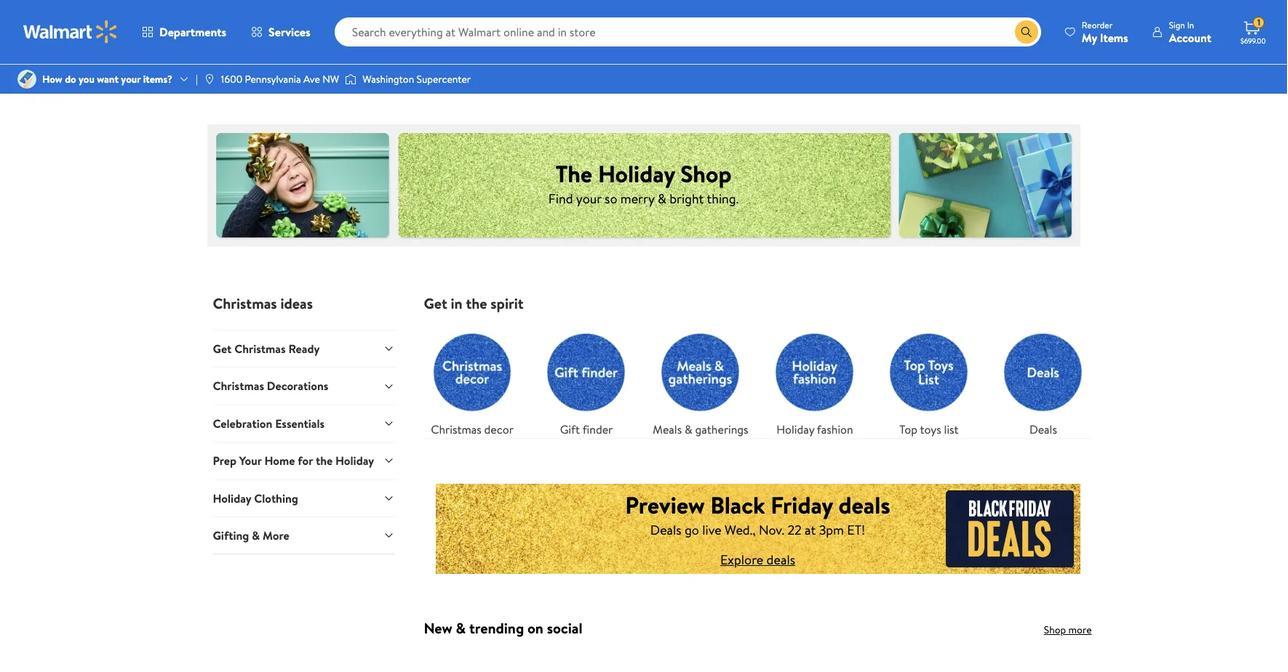 Task type: vqa. For each thing, say whether or not it's contained in the screenshot.
list
yes



Task type: locate. For each thing, give the bounding box(es) containing it.
walmart+ link
[[1213, 90, 1270, 106]]

electronics
[[933, 71, 982, 85]]

& right 'meals'
[[685, 422, 692, 438]]

1600 pennsylvania ave nw
[[221, 72, 339, 87]]

your for do
[[121, 72, 141, 87]]

deals inside preview black friday deals deals go live wed., nov. 22 at 3pm et!
[[650, 522, 682, 540]]

& inside dropdown button
[[252, 528, 260, 544]]

gift left finder at the bottom left
[[560, 422, 580, 438]]

departments button
[[130, 15, 239, 49]]

0 horizontal spatial your
[[121, 72, 141, 87]]

 image
[[17, 70, 36, 89], [345, 72, 357, 87]]

1 vertical spatial your
[[576, 190, 602, 208]]

one
[[1214, 71, 1236, 85]]

grocery & essentials
[[582, 71, 673, 85]]

christmas up christmas decorations
[[234, 341, 286, 357]]

sign
[[1169, 19, 1185, 31]]

0 vertical spatial essentials
[[629, 71, 673, 85]]

christmas up get christmas ready
[[213, 294, 277, 314]]

1 horizontal spatial deals
[[838, 490, 890, 522]]

1 horizontal spatial your
[[576, 190, 602, 208]]

departments
[[159, 24, 226, 40]]

0 horizontal spatial gift
[[560, 422, 580, 438]]

& for gifting & more
[[252, 528, 260, 544]]

christmas decorations button
[[213, 368, 395, 405]]

christmas decor link
[[424, 324, 521, 439]]

0 vertical spatial deals
[[838, 490, 890, 522]]

fashion
[[817, 422, 853, 438]]

thanksgiving link
[[685, 70, 756, 86]]

gifting
[[213, 528, 249, 544]]

get in the spirit
[[424, 294, 524, 314]]

the left the so
[[556, 158, 592, 190]]

deals link
[[532, 70, 570, 86], [995, 324, 1092, 439]]

& inside the holiday shop find your so merry & bright thing.
[[658, 190, 666, 208]]

live
[[702, 522, 722, 540]]

2 vertical spatial deals
[[650, 522, 682, 540]]

preview black friday deals deals go live wed., nov. 22 at 3pm et!
[[625, 490, 890, 540]]

one debit link
[[1207, 70, 1270, 86]]

the
[[769, 71, 785, 85], [556, 158, 592, 190]]

get inside the get christmas ready dropdown button
[[213, 341, 232, 357]]

account
[[1169, 29, 1211, 45]]

preview black friday deals image
[[435, 474, 1080, 585]]

your left the so
[[576, 190, 602, 208]]

essentials right grocery
[[629, 71, 673, 85]]

0 horizontal spatial home
[[264, 453, 295, 469]]

go
[[685, 522, 699, 540]]

1 vertical spatial home
[[264, 453, 295, 469]]

walmart image
[[23, 20, 118, 44]]

the inside 'the holiday shop' link
[[769, 71, 785, 85]]

toys
[[920, 422, 941, 438]]

the right for
[[316, 453, 333, 469]]

0 vertical spatial your
[[121, 72, 141, 87]]

1 vertical spatial the
[[316, 453, 333, 469]]

one debit walmart+
[[1214, 71, 1263, 105]]

& left 'more'
[[252, 528, 260, 544]]

celebration essentials
[[213, 416, 325, 432]]

0 horizontal spatial deals
[[767, 552, 795, 570]]

the
[[466, 294, 487, 314], [316, 453, 333, 469]]

registry
[[1158, 71, 1195, 85]]

2 horizontal spatial deals
[[1029, 422, 1057, 438]]

the right the in
[[466, 294, 487, 314]]

essentials
[[629, 71, 673, 85], [275, 416, 325, 432]]

1 horizontal spatial deals
[[650, 522, 682, 540]]

0 vertical spatial gift
[[865, 71, 883, 85]]

social
[[547, 619, 582, 639]]

1 horizontal spatial home
[[1060, 71, 1086, 85]]

& right 'new'
[[456, 619, 466, 639]]

0 vertical spatial deals link
[[532, 70, 570, 86]]

reorder my items
[[1082, 19, 1128, 45]]

the right thanksgiving link
[[769, 71, 785, 85]]

list
[[415, 313, 1100, 439]]

christmas for christmas decor
[[431, 422, 481, 438]]

on
[[527, 619, 543, 639]]

search icon image
[[1021, 26, 1032, 38]]

celebration essentials button
[[213, 405, 395, 442]]

 image left how
[[17, 70, 36, 89]]

home inside dropdown button
[[264, 453, 295, 469]]

gift left finder
[[865, 71, 883, 85]]

1 vertical spatial deals link
[[995, 324, 1092, 439]]

holiday inside the holiday shop find your so merry & bright thing.
[[598, 158, 675, 190]]

0 vertical spatial deals
[[539, 71, 563, 85]]

1 horizontal spatial get
[[424, 294, 447, 314]]

1 horizontal spatial the
[[466, 294, 487, 314]]

essentials inside celebration essentials dropdown button
[[275, 416, 325, 432]]

items
[[1100, 29, 1128, 45]]

services
[[269, 24, 310, 40]]

gift finder
[[560, 422, 613, 438]]

 image
[[204, 73, 215, 85]]

1 vertical spatial deals
[[767, 552, 795, 570]]

trending
[[469, 619, 524, 639]]

home left for
[[264, 453, 295, 469]]

your right the want
[[121, 72, 141, 87]]

you
[[79, 72, 95, 87]]

0 vertical spatial get
[[424, 294, 447, 314]]

your
[[239, 453, 262, 469]]

deals
[[838, 490, 890, 522], [767, 552, 795, 570]]

0 vertical spatial home
[[1060, 71, 1086, 85]]

22
[[788, 522, 802, 540]]

toy shop link
[[994, 70, 1047, 86]]

christmas for christmas decorations
[[213, 379, 264, 395]]

1 horizontal spatial gift
[[865, 71, 883, 85]]

deals right at
[[838, 490, 890, 522]]

get left the in
[[424, 294, 447, 314]]

top
[[899, 422, 917, 438]]

1 vertical spatial essentials
[[275, 416, 325, 432]]

3pm
[[819, 522, 844, 540]]

get down christmas ideas
[[213, 341, 232, 357]]

the for the holiday shop
[[769, 71, 785, 85]]

0 horizontal spatial  image
[[17, 70, 36, 89]]

deals down 'nov.'
[[767, 552, 795, 570]]

merry
[[620, 190, 655, 208]]

essentials up prep your home for the holiday dropdown button
[[275, 416, 325, 432]]

wed.,
[[725, 522, 756, 540]]

gifting & more button
[[213, 517, 395, 555]]

spirit
[[491, 294, 524, 314]]

1 vertical spatial get
[[213, 341, 232, 357]]

registry link
[[1151, 70, 1201, 86]]

christmas left decor
[[431, 422, 481, 438]]

0 horizontal spatial the
[[316, 453, 333, 469]]

your inside the holiday shop find your so merry & bright thing.
[[576, 190, 602, 208]]

nov.
[[759, 522, 784, 540]]

Search search field
[[334, 17, 1041, 47]]

christmas inside "dropdown button"
[[213, 379, 264, 395]]

1 horizontal spatial the
[[769, 71, 785, 85]]

get
[[424, 294, 447, 314], [213, 341, 232, 357]]

find
[[548, 190, 573, 208]]

holiday clothing button
[[213, 480, 395, 517]]

your for holiday
[[576, 190, 602, 208]]

explore
[[720, 552, 763, 570]]

 image right nw
[[345, 72, 357, 87]]

get for get christmas ready
[[213, 341, 232, 357]]

home link
[[1053, 70, 1093, 86]]

shop
[[823, 71, 846, 85], [1018, 71, 1041, 85], [680, 158, 732, 190], [1044, 624, 1066, 638]]

the holiday shop
[[769, 71, 846, 85]]

0 vertical spatial the
[[769, 71, 785, 85]]

0 horizontal spatial get
[[213, 341, 232, 357]]

your
[[121, 72, 141, 87], [576, 190, 602, 208]]

 image for washington supercenter
[[345, 72, 357, 87]]

finder
[[583, 422, 613, 438]]

0 horizontal spatial deals link
[[532, 70, 570, 86]]

1 vertical spatial the
[[556, 158, 592, 190]]

holiday
[[787, 71, 821, 85], [598, 158, 675, 190], [776, 422, 814, 438], [335, 453, 374, 469], [213, 491, 251, 507]]

1 horizontal spatial  image
[[345, 72, 357, 87]]

christmas up celebration
[[213, 379, 264, 395]]

decor
[[484, 422, 514, 438]]

$699.00
[[1240, 36, 1266, 46]]

washington
[[363, 72, 414, 87]]

1 horizontal spatial essentials
[[629, 71, 673, 85]]

0 horizontal spatial the
[[556, 158, 592, 190]]

& right grocery
[[620, 71, 627, 85]]

0 horizontal spatial essentials
[[275, 416, 325, 432]]

& inside "link"
[[620, 71, 627, 85]]

 image for how do you want your items?
[[17, 70, 36, 89]]

gift finder link
[[858, 70, 920, 86]]

& inside list
[[685, 422, 692, 438]]

supercenter
[[417, 72, 471, 87]]

home down my
[[1060, 71, 1086, 85]]

the inside the holiday shop find your so merry & bright thing.
[[556, 158, 592, 190]]

1 vertical spatial gift
[[560, 422, 580, 438]]

get christmas ready
[[213, 341, 320, 357]]

christmas inside list
[[431, 422, 481, 438]]

& right merry
[[658, 190, 666, 208]]



Task type: describe. For each thing, give the bounding box(es) containing it.
1 horizontal spatial deals link
[[995, 324, 1092, 439]]

finder
[[885, 71, 914, 85]]

thing.
[[707, 190, 739, 208]]

washington supercenter
[[363, 72, 471, 87]]

gifting & more
[[213, 528, 289, 544]]

for
[[298, 453, 313, 469]]

1600
[[221, 72, 242, 87]]

holiday inside list
[[776, 422, 814, 438]]

christmas decorations
[[213, 379, 328, 395]]

get christmas ready button
[[213, 330, 395, 368]]

a little girl is pictured smiling with her hand on her face and she's wearing a black sweater with green and gold gift bows all over. green, blue and gold gift boxes are shown. the holiday shop. find your so merry and bright thing image
[[207, 123, 1080, 248]]

how do you want your items?
[[42, 72, 172, 87]]

electronics link
[[926, 70, 989, 86]]

explore deals
[[720, 552, 795, 570]]

gift finder
[[865, 71, 914, 85]]

essentials inside grocery & essentials "link"
[[629, 71, 673, 85]]

explore deals link
[[720, 552, 795, 570]]

more
[[1068, 624, 1092, 638]]

nw
[[322, 72, 339, 87]]

christmas decor
[[431, 422, 514, 438]]

christmas inside dropdown button
[[234, 341, 286, 357]]

reorder
[[1082, 19, 1113, 31]]

0 horizontal spatial deals
[[539, 71, 563, 85]]

ready
[[288, 341, 320, 357]]

|
[[196, 72, 198, 87]]

0 vertical spatial the
[[466, 294, 487, 314]]

thanksgiving
[[692, 71, 750, 85]]

prep your home for the holiday button
[[213, 442, 395, 480]]

gift for gift finder
[[560, 422, 580, 438]]

debit
[[1238, 71, 1263, 85]]

pennsylvania
[[245, 72, 301, 87]]

at
[[805, 522, 816, 540]]

grocery
[[582, 71, 618, 85]]

ave
[[303, 72, 320, 87]]

gift finder link
[[538, 324, 635, 439]]

decorations
[[267, 379, 328, 395]]

christmas ideas
[[213, 294, 313, 314]]

list
[[944, 422, 959, 438]]

in
[[451, 294, 463, 314]]

grocery & essentials link
[[576, 70, 679, 86]]

shop more link
[[1044, 624, 1092, 638]]

& for grocery & essentials
[[620, 71, 627, 85]]

fashion
[[1105, 71, 1139, 85]]

black
[[710, 490, 765, 522]]

toy shop
[[1001, 71, 1041, 85]]

fashion link
[[1099, 70, 1145, 86]]

preview
[[625, 490, 705, 522]]

sign in account
[[1169, 19, 1211, 45]]

holiday fashion
[[776, 422, 853, 438]]

do
[[65, 72, 76, 87]]

& for new & trending on social
[[456, 619, 466, 639]]

& for meals & gatherings
[[685, 422, 692, 438]]

prep your home for the holiday
[[213, 453, 374, 469]]

Walmart Site-Wide search field
[[334, 17, 1041, 47]]

meals & gatherings link
[[652, 324, 749, 439]]

top toys list link
[[881, 324, 977, 439]]

list containing christmas decor
[[415, 313, 1100, 439]]

1 $699.00
[[1240, 16, 1266, 46]]

bright
[[669, 190, 704, 208]]

top toys list
[[899, 422, 959, 438]]

shop inside the holiday shop find your so merry & bright thing.
[[680, 158, 732, 190]]

deals inside preview black friday deals deals go live wed., nov. 22 at 3pm et!
[[838, 490, 890, 522]]

new & trending on social
[[424, 619, 582, 639]]

new
[[424, 619, 452, 639]]

shop more
[[1044, 624, 1092, 638]]

1 vertical spatial deals
[[1029, 422, 1057, 438]]

ideas
[[280, 294, 313, 314]]

christmas for christmas ideas
[[213, 294, 277, 314]]

et!
[[847, 522, 865, 540]]

so
[[605, 190, 617, 208]]

the for the holiday shop find your so merry & bright thing.
[[556, 158, 592, 190]]

gift for gift finder
[[865, 71, 883, 85]]

get for get in the spirit
[[424, 294, 447, 314]]

want
[[97, 72, 119, 87]]

meals
[[653, 422, 682, 438]]

items?
[[143, 72, 172, 87]]

meals & gatherings
[[653, 422, 748, 438]]

holiday clothing
[[213, 491, 298, 507]]

prep
[[213, 453, 236, 469]]

toy
[[1001, 71, 1016, 85]]

my
[[1082, 29, 1097, 45]]

in
[[1187, 19, 1194, 31]]

clothing
[[254, 491, 298, 507]]

the holiday shop find your so merry & bright thing.
[[548, 158, 739, 208]]

the inside prep your home for the holiday dropdown button
[[316, 453, 333, 469]]

how
[[42, 72, 62, 87]]



